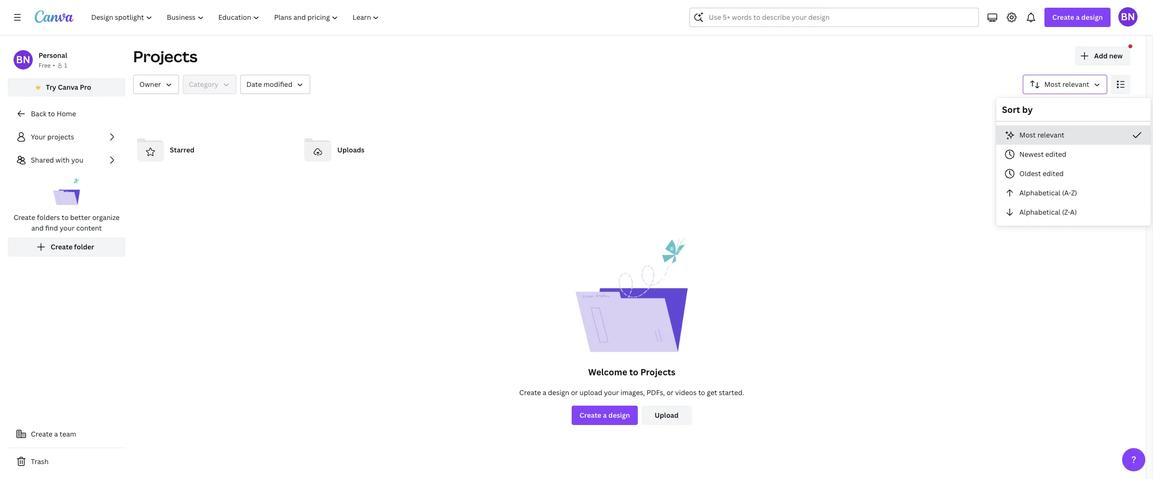 Task type: describe. For each thing, give the bounding box(es) containing it.
newest edited option
[[997, 145, 1151, 164]]

try canva pro button
[[8, 78, 125, 97]]

alphabetical (a-z)
[[1020, 188, 1077, 197]]

(z-
[[1062, 208, 1070, 217]]

a down create a design or upload your images, pdfs, or videos to get started.
[[603, 411, 607, 420]]

trash
[[31, 457, 49, 466]]

design for create a design button
[[609, 411, 630, 420]]

edited for oldest edited
[[1043, 169, 1064, 178]]

you
[[71, 155, 83, 165]]

back
[[31, 109, 46, 118]]

create folder
[[51, 242, 94, 251]]

uploads
[[337, 145, 365, 154]]

create a design or upload your images, pdfs, or videos to get started.
[[519, 388, 745, 397]]

alphabetical (z-a) option
[[997, 203, 1151, 222]]

a left team
[[54, 430, 58, 439]]

started.
[[719, 388, 745, 397]]

new
[[1110, 51, 1123, 60]]

alphabetical (a-z) option
[[997, 183, 1151, 203]]

edited for newest edited
[[1046, 150, 1067, 159]]

category
[[189, 80, 218, 89]]

create a design button
[[572, 406, 638, 425]]

your projects link
[[8, 127, 125, 147]]

sort by
[[1002, 104, 1033, 115]]

a inside dropdown button
[[1076, 13, 1080, 22]]

welcome to projects
[[588, 366, 676, 378]]

try
[[46, 83, 56, 92]]

create a design button
[[1045, 8, 1111, 27]]

alphabetical for alphabetical (a-z)
[[1020, 188, 1061, 197]]

add
[[1095, 51, 1108, 60]]

personal
[[39, 51, 67, 60]]

0 horizontal spatial projects
[[133, 46, 198, 67]]

and
[[31, 223, 44, 233]]

add new button
[[1075, 46, 1131, 66]]

sort
[[1002, 104, 1021, 115]]

most relevant inside option
[[1020, 130, 1065, 139]]

create folder button
[[8, 237, 125, 257]]

relevant inside option
[[1038, 130, 1065, 139]]

newest edited button
[[997, 145, 1151, 164]]

with
[[56, 155, 70, 165]]

try canva pro
[[46, 83, 91, 92]]

1 or from the left
[[571, 388, 578, 397]]

create a design for create a design dropdown button
[[1053, 13, 1103, 22]]

starred link
[[133, 133, 293, 167]]

ben nelson element
[[14, 50, 33, 69]]

sort by list box
[[997, 125, 1151, 222]]

to left get
[[699, 388, 705, 397]]

bn button
[[1119, 7, 1138, 27]]

modified
[[264, 80, 293, 89]]

Sort by button
[[1023, 75, 1108, 94]]

free •
[[39, 61, 55, 69]]

upload
[[655, 411, 679, 420]]

newest
[[1020, 150, 1044, 159]]

newest edited
[[1020, 150, 1067, 159]]

add new
[[1095, 51, 1123, 60]]

oldest edited button
[[997, 164, 1151, 183]]

1 horizontal spatial projects
[[641, 366, 676, 378]]

alphabetical for alphabetical (z-a)
[[1020, 208, 1061, 217]]

create folders to better organize and find your content
[[14, 213, 120, 233]]

alphabetical (z-a)
[[1020, 208, 1077, 217]]

create inside dropdown button
[[1053, 13, 1075, 22]]

canva
[[58, 83, 78, 92]]

pro
[[80, 83, 91, 92]]

find
[[45, 223, 58, 233]]

Search search field
[[709, 8, 960, 27]]

list containing your projects
[[8, 127, 125, 257]]



Task type: locate. For each thing, give the bounding box(es) containing it.
0 vertical spatial create a design
[[1053, 13, 1103, 22]]

home
[[57, 109, 76, 118]]

your projects
[[31, 132, 74, 141]]

edited up the oldest edited
[[1046, 150, 1067, 159]]

a
[[1076, 13, 1080, 22], [543, 388, 547, 397], [603, 411, 607, 420], [54, 430, 58, 439]]

design
[[1082, 13, 1103, 22], [548, 388, 569, 397], [609, 411, 630, 420]]

alphabetical inside "option"
[[1020, 188, 1061, 197]]

date
[[246, 80, 262, 89]]

shared with you link
[[8, 151, 125, 170]]

relevant down add new dropdown button
[[1063, 80, 1090, 89]]

to up images,
[[630, 366, 639, 378]]

relevant up newest edited
[[1038, 130, 1065, 139]]

0 horizontal spatial your
[[60, 223, 75, 233]]

most relevant button
[[997, 125, 1151, 145]]

most relevant
[[1045, 80, 1090, 89], [1020, 130, 1065, 139]]

create a design for create a design button
[[580, 411, 630, 420]]

2 horizontal spatial design
[[1082, 13, 1103, 22]]

folder
[[74, 242, 94, 251]]

create
[[1053, 13, 1075, 22], [14, 213, 35, 222], [51, 242, 73, 251], [519, 388, 541, 397], [580, 411, 602, 420], [31, 430, 53, 439]]

alphabetical (a-z) button
[[997, 183, 1151, 203]]

content
[[76, 223, 102, 233]]

ben nelson image for bn "dropdown button" at the right top
[[1119, 7, 1138, 27]]

0 vertical spatial most
[[1045, 80, 1061, 89]]

1 horizontal spatial create a design
[[1053, 13, 1103, 22]]

1 vertical spatial projects
[[641, 366, 676, 378]]

alphabetical (z-a) button
[[997, 203, 1151, 222]]

most relevant down add new dropdown button
[[1045, 80, 1090, 89]]

your
[[60, 223, 75, 233], [604, 388, 619, 397]]

create a design inside dropdown button
[[1053, 13, 1103, 22]]

1
[[64, 61, 67, 69]]

by
[[1023, 104, 1033, 115]]

projects
[[133, 46, 198, 67], [641, 366, 676, 378]]

free
[[39, 61, 51, 69]]

starred
[[170, 145, 195, 154]]

alphabetical down the alphabetical (a-z)
[[1020, 208, 1061, 217]]

0 vertical spatial design
[[1082, 13, 1103, 22]]

z)
[[1071, 188, 1077, 197]]

create a design up add
[[1053, 13, 1103, 22]]

pdfs,
[[647, 388, 665, 397]]

projects
[[47, 132, 74, 141]]

create a design
[[1053, 13, 1103, 22], [580, 411, 630, 420]]

upload
[[580, 388, 603, 397]]

back to home
[[31, 109, 76, 118]]

to left better
[[62, 213, 69, 222]]

alphabetical inside option
[[1020, 208, 1061, 217]]

oldest edited
[[1020, 169, 1064, 178]]

0 horizontal spatial create a design
[[580, 411, 630, 420]]

0 vertical spatial your
[[60, 223, 75, 233]]

edited up the alphabetical (a-z)
[[1043, 169, 1064, 178]]

your inside create folders to better organize and find your content
[[60, 223, 75, 233]]

a)
[[1070, 208, 1077, 217]]

oldest
[[1020, 169, 1041, 178]]

1 vertical spatial alphabetical
[[1020, 208, 1061, 217]]

edited inside button
[[1043, 169, 1064, 178]]

1 vertical spatial most
[[1020, 130, 1036, 139]]

design for create a design dropdown button
[[1082, 13, 1103, 22]]

or right pdfs,
[[667, 388, 674, 397]]

1 vertical spatial edited
[[1043, 169, 1064, 178]]

0 horizontal spatial most
[[1020, 130, 1036, 139]]

2 alphabetical from the top
[[1020, 208, 1061, 217]]

your right upload
[[604, 388, 619, 397]]

most relevant up newest edited
[[1020, 130, 1065, 139]]

0 horizontal spatial design
[[548, 388, 569, 397]]

1 vertical spatial relevant
[[1038, 130, 1065, 139]]

1 horizontal spatial your
[[604, 388, 619, 397]]

projects up pdfs,
[[641, 366, 676, 378]]

edited inside button
[[1046, 150, 1067, 159]]

0 vertical spatial alphabetical
[[1020, 188, 1061, 197]]

create a design inside button
[[580, 411, 630, 420]]

to inside create folders to better organize and find your content
[[62, 213, 69, 222]]

Date modified button
[[240, 75, 310, 94]]

or left upload
[[571, 388, 578, 397]]

list
[[8, 127, 125, 257]]

alphabetical down the oldest edited
[[1020, 188, 1061, 197]]

0 horizontal spatial or
[[571, 388, 578, 397]]

oldest edited option
[[997, 164, 1151, 183]]

shared with you
[[31, 155, 83, 165]]

alphabetical
[[1020, 188, 1061, 197], [1020, 208, 1061, 217]]

a up add new dropdown button
[[1076, 13, 1080, 22]]

create inside create folders to better organize and find your content
[[14, 213, 35, 222]]

Owner button
[[133, 75, 179, 94]]

edited
[[1046, 150, 1067, 159], [1043, 169, 1064, 178]]

2 vertical spatial design
[[609, 411, 630, 420]]

trash link
[[8, 452, 125, 472]]

design inside create a design dropdown button
[[1082, 13, 1103, 22]]

date modified
[[246, 80, 293, 89]]

0 vertical spatial most relevant
[[1045, 80, 1090, 89]]

0 vertical spatial relevant
[[1063, 80, 1090, 89]]

your
[[31, 132, 46, 141]]

upload button
[[642, 406, 692, 425]]

videos
[[675, 388, 697, 397]]

1 horizontal spatial design
[[609, 411, 630, 420]]

0 vertical spatial edited
[[1046, 150, 1067, 159]]

design down create a design or upload your images, pdfs, or videos to get started.
[[609, 411, 630, 420]]

create a team
[[31, 430, 76, 439]]

or
[[571, 388, 578, 397], [667, 388, 674, 397]]

create a design down upload
[[580, 411, 630, 420]]

owner
[[139, 80, 161, 89]]

relevant
[[1063, 80, 1090, 89], [1038, 130, 1065, 139]]

images,
[[621, 388, 645, 397]]

to
[[48, 109, 55, 118], [62, 213, 69, 222], [630, 366, 639, 378], [699, 388, 705, 397]]

None search field
[[690, 8, 979, 27]]

1 vertical spatial design
[[548, 388, 569, 397]]

1 horizontal spatial most
[[1045, 80, 1061, 89]]

welcome
[[588, 366, 628, 378]]

projects up "owner" button at the left top of the page
[[133, 46, 198, 67]]

top level navigation element
[[85, 8, 388, 27]]

to right back
[[48, 109, 55, 118]]

design left bn "dropdown button" at the right top
[[1082, 13, 1103, 22]]

1 vertical spatial your
[[604, 388, 619, 397]]

uploads link
[[301, 133, 461, 167]]

organize
[[92, 213, 120, 222]]

team
[[60, 430, 76, 439]]

1 vertical spatial most relevant
[[1020, 130, 1065, 139]]

ben nelson image
[[1119, 7, 1138, 27], [1119, 7, 1138, 27], [14, 50, 33, 69]]

0 vertical spatial projects
[[133, 46, 198, 67]]

design inside create a design button
[[609, 411, 630, 420]]

1 alphabetical from the top
[[1020, 188, 1061, 197]]

back to home link
[[8, 104, 125, 124]]

design left upload
[[548, 388, 569, 397]]

shared
[[31, 155, 54, 165]]

a left upload
[[543, 388, 547, 397]]

folders
[[37, 213, 60, 222]]

ben nelson image for the ben nelson element
[[14, 50, 33, 69]]

most
[[1045, 80, 1061, 89], [1020, 130, 1036, 139]]

most relevant option
[[997, 125, 1151, 145]]

most inside option
[[1020, 130, 1036, 139]]

your right 'find' on the left top of page
[[60, 223, 75, 233]]

(a-
[[1062, 188, 1071, 197]]

get
[[707, 388, 717, 397]]

2 or from the left
[[667, 388, 674, 397]]

•
[[53, 61, 55, 69]]

Category button
[[183, 75, 236, 94]]

create a team button
[[8, 425, 125, 444]]

better
[[70, 213, 91, 222]]

1 vertical spatial create a design
[[580, 411, 630, 420]]

1 horizontal spatial or
[[667, 388, 674, 397]]



Task type: vqa. For each thing, say whether or not it's contained in the screenshot.
Alphabetical (A-Z) at the top of page
yes



